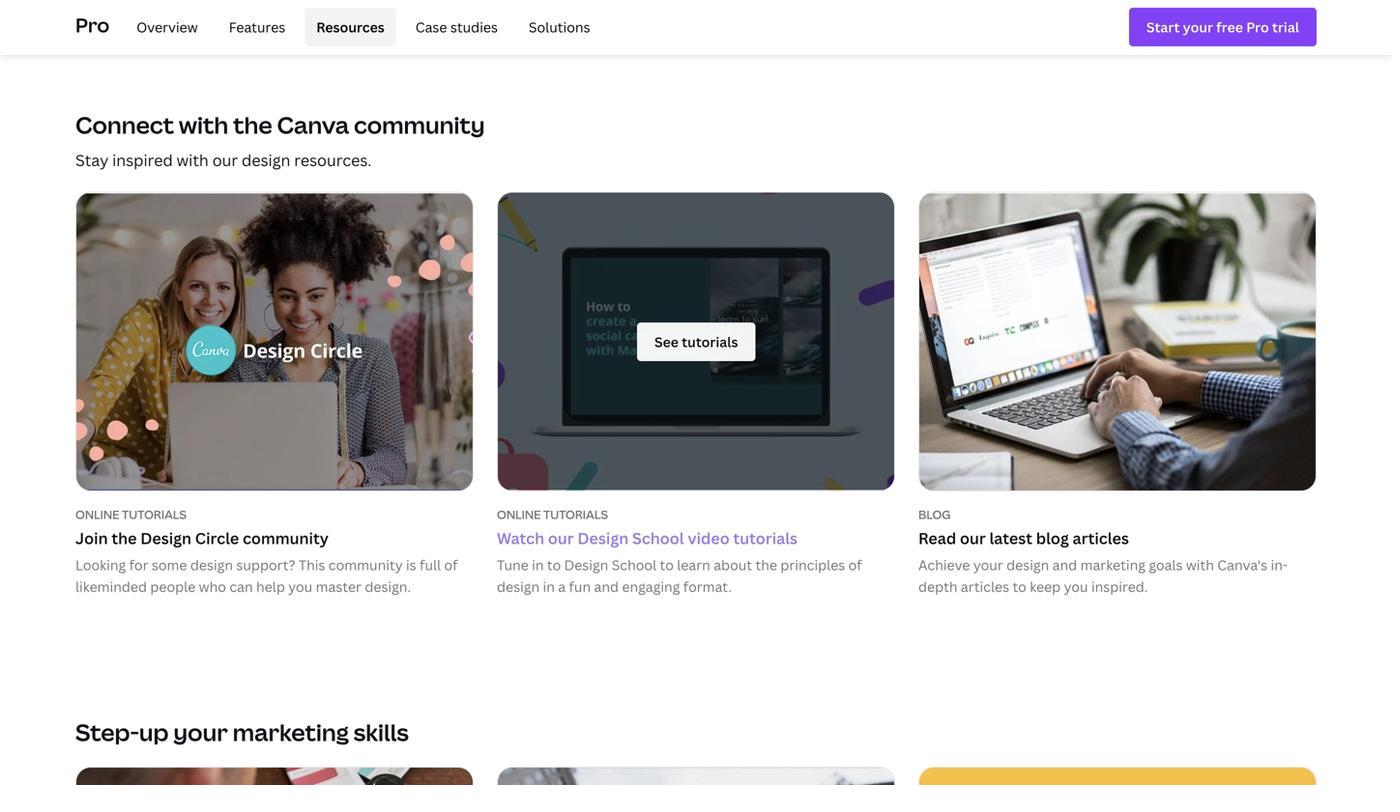Task type: locate. For each thing, give the bounding box(es) containing it.
online up join
[[75, 507, 119, 523]]

articles up achieve your design and marketing goals with canva's in- depth articles to keep you inspired. at the right bottom
[[1073, 528, 1129, 549]]

design for school
[[578, 528, 629, 549]]

2 horizontal spatial to
[[1013, 578, 1027, 597]]

1 horizontal spatial and
[[1052, 557, 1077, 575]]

your down latest on the bottom of the page
[[973, 557, 1003, 575]]

design inside achieve your design and marketing goals with canva's in- depth articles to keep you inspired.
[[1007, 557, 1049, 575]]

this
[[299, 557, 325, 575]]

of
[[444, 557, 458, 575], [848, 557, 862, 575]]

solutions link
[[517, 8, 602, 46]]

menu bar containing overview
[[117, 8, 602, 46]]

0 vertical spatial and
[[1052, 557, 1077, 575]]

keep
[[1030, 578, 1061, 597]]

you right "keep"
[[1064, 578, 1088, 597]]

and up "keep"
[[1052, 557, 1077, 575]]

in-
[[1271, 557, 1288, 575]]

community inside connect with the canva community stay inspired with our design resources.
[[354, 109, 485, 141]]

design inside online tutorials watch our design school video tutorials
[[578, 528, 629, 549]]

2 vertical spatial with
[[1186, 557, 1214, 575]]

in right tune
[[532, 557, 544, 575]]

blog read our latest blog articles
[[918, 507, 1129, 549]]

community up support? at the left of the page
[[243, 528, 329, 549]]

some
[[152, 557, 187, 575]]

studies
[[450, 18, 498, 36]]

2 online from the left
[[497, 507, 541, 523]]

design inside looking for some design support? this community is full of likeminded people who can help you master design.
[[190, 557, 233, 575]]

design inside the tune in to design school to learn about the principles of design in a fun and engaging format.
[[497, 578, 540, 597]]

community for circle
[[243, 528, 329, 549]]

0 horizontal spatial tutorials
[[122, 507, 187, 523]]

with
[[179, 109, 228, 141], [177, 150, 209, 171], [1186, 557, 1214, 575]]

our right "read"
[[960, 528, 986, 549]]

2 horizontal spatial the
[[755, 557, 777, 575]]

0 vertical spatial the
[[233, 109, 272, 141]]

with inside achieve your design and marketing goals with canva's in- depth articles to keep you inspired.
[[1186, 557, 1214, 575]]

you inside looking for some design support? this community is full of likeminded people who can help you master design.
[[288, 578, 312, 597]]

tutorials up watch on the bottom left of the page
[[543, 507, 608, 523]]

and inside achieve your design and marketing goals with canva's in- depth articles to keep you inspired.
[[1052, 557, 1077, 575]]

tutorials up some
[[122, 507, 187, 523]]

with right goals
[[1186, 557, 1214, 575]]

0 horizontal spatial the
[[111, 528, 137, 549]]

2 you from the left
[[1064, 578, 1088, 597]]

you down this
[[288, 578, 312, 597]]

and
[[1052, 557, 1077, 575], [594, 578, 619, 597]]

1 vertical spatial community
[[243, 528, 329, 549]]

design for circle
[[140, 528, 191, 549]]

1 vertical spatial marketing
[[233, 717, 349, 749]]

you
[[288, 578, 312, 597], [1064, 578, 1088, 597]]

1 horizontal spatial the
[[233, 109, 272, 141]]

design inside the tune in to design school to learn about the principles of design in a fun and engaging format.
[[564, 557, 608, 575]]

0 horizontal spatial articles
[[961, 578, 1009, 597]]

tutorials up about
[[733, 528, 798, 549]]

community inside online tutorials join the design circle community
[[243, 528, 329, 549]]

principles
[[781, 557, 845, 575]]

school up engaging
[[612, 557, 657, 575]]

design inside connect with the canva community stay inspired with our design resources.
[[242, 150, 290, 171]]

0 horizontal spatial to
[[547, 557, 561, 575]]

to
[[547, 557, 561, 575], [660, 557, 674, 575], [1013, 578, 1027, 597]]

who
[[199, 578, 226, 597]]

0 horizontal spatial our
[[212, 150, 238, 171]]

circle
[[195, 528, 239, 549]]

0 vertical spatial marketing
[[1080, 557, 1146, 575]]

1 vertical spatial articles
[[961, 578, 1009, 597]]

design up "keep"
[[1007, 557, 1049, 575]]

1 horizontal spatial online
[[497, 507, 541, 523]]

case studies link
[[404, 8, 509, 46]]

step-
[[75, 717, 139, 749]]

1 vertical spatial in
[[543, 578, 555, 597]]

community up the resources.
[[354, 109, 485, 141]]

1 horizontal spatial your
[[973, 557, 1003, 575]]

help
[[256, 578, 285, 597]]

our inside connect with the canva community stay inspired with our design resources.
[[212, 150, 238, 171]]

design
[[242, 150, 290, 171], [190, 557, 233, 575], [1007, 557, 1049, 575], [497, 578, 540, 597]]

school
[[632, 528, 684, 549], [612, 557, 657, 575]]

design
[[140, 528, 191, 549], [578, 528, 629, 549], [564, 557, 608, 575]]

and inside the tune in to design school to learn about the principles of design in a fun and engaging format.
[[594, 578, 619, 597]]

full
[[420, 557, 441, 575]]

1 vertical spatial and
[[594, 578, 619, 597]]

the inside online tutorials join the design circle community
[[111, 528, 137, 549]]

school up the tune in to design school to learn about the principles of design in a fun and engaging format.
[[632, 528, 684, 549]]

1 horizontal spatial tutorials
[[543, 507, 608, 523]]

canva
[[277, 109, 349, 141]]

1 you from the left
[[288, 578, 312, 597]]

0 vertical spatial your
[[973, 557, 1003, 575]]

resources link
[[305, 8, 396, 46]]

your
[[973, 557, 1003, 575], [173, 717, 228, 749]]

1 horizontal spatial articles
[[1073, 528, 1129, 549]]

inspired
[[112, 150, 173, 171]]

looking
[[75, 557, 126, 575]]

design down canva in the top of the page
[[242, 150, 290, 171]]

our right watch on the bottom left of the page
[[548, 528, 574, 549]]

community
[[354, 109, 485, 141], [243, 528, 329, 549], [328, 557, 403, 575]]

menu bar
[[117, 8, 602, 46]]

online tutorials watch our design school video tutorials
[[497, 507, 798, 549]]

tutorials for the
[[122, 507, 187, 523]]

with right connect
[[179, 109, 228, 141]]

1 horizontal spatial of
[[848, 557, 862, 575]]

looking for some design support? this community is full of likeminded people who can help you master design.
[[75, 557, 458, 597]]

design down tune
[[497, 578, 540, 597]]

tutorials for our
[[543, 507, 608, 523]]

watch
[[497, 528, 544, 549]]

of right full
[[444, 557, 458, 575]]

the up for
[[111, 528, 137, 549]]

tutorials inside online tutorials join the design circle community
[[122, 507, 187, 523]]

articles down achieve
[[961, 578, 1009, 597]]

to up a
[[547, 557, 561, 575]]

1 online from the left
[[75, 507, 119, 523]]

our
[[212, 150, 238, 171], [548, 528, 574, 549], [960, 528, 986, 549]]

canva's
[[1217, 557, 1268, 575]]

1 horizontal spatial marketing
[[1080, 557, 1146, 575]]

1 horizontal spatial our
[[548, 528, 574, 549]]

achieve your design and marketing goals with canva's in- depth articles to keep you inspired.
[[918, 557, 1288, 597]]

for
[[129, 557, 148, 575]]

design up who at the bottom left
[[190, 557, 233, 575]]

people
[[150, 578, 196, 597]]

0 vertical spatial school
[[632, 528, 684, 549]]

2 horizontal spatial our
[[960, 528, 986, 549]]

marketing up inspired.
[[1080, 557, 1146, 575]]

the inside the tune in to design school to learn about the principles of design in a fun and engaging format.
[[755, 557, 777, 575]]

goals
[[1149, 557, 1183, 575]]

1 of from the left
[[444, 557, 458, 575]]

to up engaging
[[660, 557, 674, 575]]

online
[[75, 507, 119, 523], [497, 507, 541, 523]]

0 horizontal spatial and
[[594, 578, 619, 597]]

marketing
[[1080, 557, 1146, 575], [233, 717, 349, 749]]

1 vertical spatial school
[[612, 557, 657, 575]]

case
[[415, 18, 447, 36]]

our right inspired
[[212, 150, 238, 171]]

online inside online tutorials watch our design school video tutorials
[[497, 507, 541, 523]]

0 vertical spatial in
[[532, 557, 544, 575]]

resources
[[316, 18, 385, 36]]

online for watch
[[497, 507, 541, 523]]

2 vertical spatial the
[[755, 557, 777, 575]]

the
[[233, 109, 272, 141], [111, 528, 137, 549], [755, 557, 777, 575]]

2 horizontal spatial tutorials
[[733, 528, 798, 549]]

solutions
[[529, 18, 590, 36]]

online inside online tutorials join the design circle community
[[75, 507, 119, 523]]

and right fun
[[594, 578, 619, 597]]

of right principles
[[848, 557, 862, 575]]

community for this
[[328, 557, 403, 575]]

about
[[714, 557, 752, 575]]

community inside looking for some design support? this community is full of likeminded people who can help you master design.
[[328, 557, 403, 575]]

0 vertical spatial community
[[354, 109, 485, 141]]

marketing left skills
[[233, 717, 349, 749]]

0 vertical spatial articles
[[1073, 528, 1129, 549]]

community up the design.
[[328, 557, 403, 575]]

pro
[[75, 11, 109, 38]]

the left canva in the top of the page
[[233, 109, 272, 141]]

design inside online tutorials join the design circle community
[[140, 528, 191, 549]]

the right about
[[755, 557, 777, 575]]

to left "keep"
[[1013, 578, 1027, 597]]

1 horizontal spatial you
[[1064, 578, 1088, 597]]

in left a
[[543, 578, 555, 597]]

connect with the canva community stay inspired with our design resources.
[[75, 109, 485, 171]]

0 horizontal spatial online
[[75, 507, 119, 523]]

0 horizontal spatial you
[[288, 578, 312, 597]]

your right up
[[173, 717, 228, 749]]

blog
[[1036, 528, 1069, 549]]

online up watch on the bottom left of the page
[[497, 507, 541, 523]]

join
[[75, 528, 108, 549]]

articles
[[1073, 528, 1129, 549], [961, 578, 1009, 597]]

in
[[532, 557, 544, 575], [543, 578, 555, 597]]

a
[[558, 578, 566, 597]]

0 horizontal spatial of
[[444, 557, 458, 575]]

our inside blog read our latest blog articles
[[960, 528, 986, 549]]

the inside connect with the canva community stay inspired with our design resources.
[[233, 109, 272, 141]]

2 vertical spatial community
[[328, 557, 403, 575]]

fun
[[569, 578, 591, 597]]

features
[[229, 18, 285, 36]]

tutorials
[[122, 507, 187, 523], [543, 507, 608, 523], [733, 528, 798, 549]]

with right inspired
[[177, 150, 209, 171]]

is
[[406, 557, 416, 575]]

1 vertical spatial your
[[173, 717, 228, 749]]

1 vertical spatial the
[[111, 528, 137, 549]]

design.
[[365, 578, 411, 597]]

2 of from the left
[[848, 557, 862, 575]]



Task type: vqa. For each thing, say whether or not it's contained in the screenshot.


Task type: describe. For each thing, give the bounding box(es) containing it.
start your free pro trial image
[[1146, 16, 1299, 38]]

1 vertical spatial with
[[177, 150, 209, 171]]

overview link
[[125, 8, 209, 46]]

blog
[[918, 507, 951, 523]]

likeminded
[[75, 578, 147, 597]]

your inside achieve your design and marketing goals with canva's in- depth articles to keep you inspired.
[[973, 557, 1003, 575]]

articles inside blog read our latest blog articles
[[1073, 528, 1129, 549]]

articles inside achieve your design and marketing goals with canva's in- depth articles to keep you inspired.
[[961, 578, 1009, 597]]

resources.
[[294, 150, 372, 171]]

stay
[[75, 150, 108, 171]]

features link
[[217, 8, 297, 46]]

1 horizontal spatial to
[[660, 557, 674, 575]]

format.
[[683, 578, 732, 597]]

latest
[[989, 528, 1033, 549]]

online for join
[[75, 507, 119, 523]]

0 horizontal spatial your
[[173, 717, 228, 749]]

school inside online tutorials watch our design school video tutorials
[[632, 528, 684, 549]]

video
[[688, 528, 730, 549]]

our inside online tutorials watch our design school video tutorials
[[548, 528, 574, 549]]

inspired.
[[1091, 578, 1148, 597]]

step-up your marketing skills
[[75, 717, 409, 749]]

connect
[[75, 109, 174, 141]]

learn
[[677, 557, 710, 575]]

0 vertical spatial with
[[179, 109, 228, 141]]

of inside looking for some design support? this community is full of likeminded people who can help you master design.
[[444, 557, 458, 575]]

case studies
[[415, 18, 498, 36]]

tune
[[497, 557, 529, 575]]

school inside the tune in to design school to learn about the principles of design in a fun and engaging format.
[[612, 557, 657, 575]]

master
[[316, 578, 362, 597]]

marketing inside achieve your design and marketing goals with canva's in- depth articles to keep you inspired.
[[1080, 557, 1146, 575]]

support?
[[236, 557, 295, 575]]

overview
[[137, 18, 198, 36]]

read
[[918, 528, 956, 549]]

0 horizontal spatial marketing
[[233, 717, 349, 749]]

you inside achieve your design and marketing goals with canva's in- depth articles to keep you inspired.
[[1064, 578, 1088, 597]]

skills
[[354, 717, 409, 749]]

online tutorials join the design circle community
[[75, 507, 329, 549]]

engaging
[[622, 578, 680, 597]]

achieve
[[918, 557, 970, 575]]

tune in to design school to learn about the principles of design in a fun and engaging format.
[[497, 557, 862, 597]]

to inside achieve your design and marketing goals with canva's in- depth articles to keep you inspired.
[[1013, 578, 1027, 597]]

of inside the tune in to design school to learn about the principles of design in a fun and engaging format.
[[848, 557, 862, 575]]

can
[[229, 578, 253, 597]]

up
[[139, 717, 169, 749]]

menu bar inside the pro "element"
[[117, 8, 602, 46]]

pro element
[[75, 0, 1317, 54]]

depth
[[918, 578, 958, 597]]



